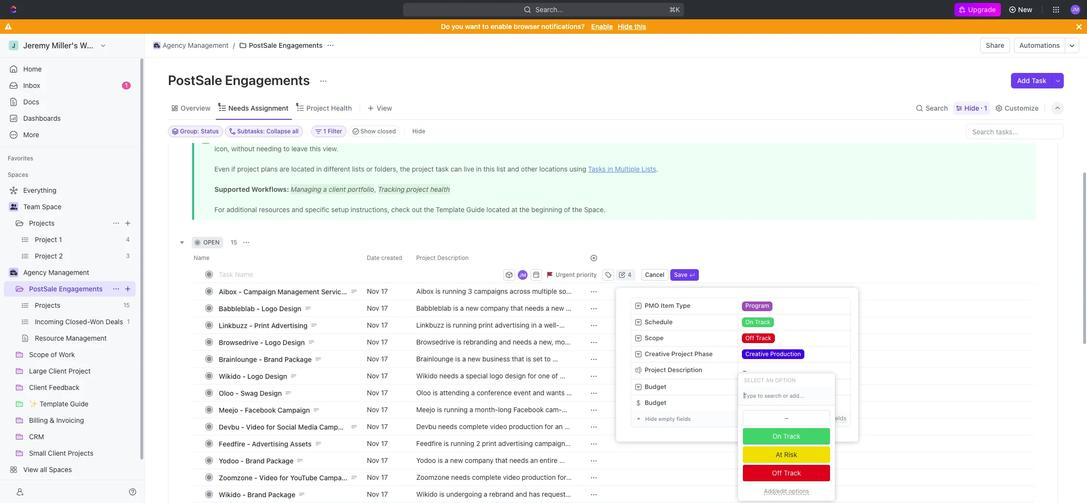 Task type: vqa. For each thing, say whether or not it's contained in the screenshot.
Email Integration
no



Task type: describe. For each thing, give the bounding box(es) containing it.
and inside browsedrive is rebranding and needs a new, mod ern logo.
[[499, 338, 511, 347]]

wikido needs a special logo design for one of their sub-brands. button
[[411, 368, 578, 389]]

advertising inside feedfire is running 2 print advertising campaigns and needs creation of the assets.
[[498, 440, 533, 448]]

zoomzone needs complete video production for a youtube campaign to increase brand awareness. button
[[411, 470, 578, 491]]

brainlounge - brand package link
[[216, 353, 359, 367]]

known
[[416, 330, 437, 338]]

0 vertical spatial engagements
[[279, 41, 323, 49]]

do
[[441, 22, 450, 30]]

inbox
[[23, 81, 40, 90]]

well-
[[544, 321, 559, 330]]

aibox - campaign management services link
[[216, 285, 359, 299]]

customize
[[1005, 104, 1039, 112]]

track for on track
[[783, 433, 801, 441]]

on track
[[773, 433, 801, 441]]

to inside 'zoomzone needs complete video production for a youtube campaign to increase brand awareness.'
[[477, 483, 483, 491]]

1 horizontal spatial postsale engagements link
[[237, 40, 325, 51]]

needs inside the devbu needs complete video production for an upcoming social media campaign.
[[438, 423, 457, 431]]

- for babbleblab - logo design
[[257, 305, 260, 313]]

off track
[[772, 470, 801, 478]]

add task
[[1017, 76, 1047, 85]]

business time image
[[10, 270, 17, 276]]

– button
[[738, 383, 759, 393]]

management inside 'sidebar' navigation
[[48, 269, 89, 277]]

wikido - logo design
[[219, 373, 287, 381]]

linkbuzz - print advertising
[[219, 322, 308, 330]]

enable
[[591, 22, 613, 30]]

logo inside wikido needs a special logo design for one of their sub-brands.
[[490, 372, 503, 380]]

services
[[321, 288, 349, 296]]

search button
[[913, 101, 951, 115]]

1 vertical spatial 1
[[984, 104, 987, 112]]

1 vertical spatial value not set element
[[743, 411, 830, 427]]

is for browsedrive
[[457, 338, 462, 347]]

– for – button
[[743, 367, 747, 375]]

content
[[505, 330, 529, 338]]

and inside linkbuzz is running print advertising in a well- known magazine and needs content creation.
[[470, 330, 482, 338]]

wikido - brand package link
[[216, 488, 359, 502]]

design
[[505, 372, 526, 380]]

agency inside 'sidebar' navigation
[[23, 269, 47, 277]]

sidebar navigation
[[0, 34, 145, 504]]

wikido for wikido - logo design
[[219, 373, 241, 381]]

- for zoomzone - video for youtube campaign
[[254, 474, 258, 482]]

logo for babbleblab
[[262, 305, 277, 313]]

campaign
[[445, 483, 475, 491]]

one
[[538, 372, 550, 380]]

advertising inside linkbuzz is running print advertising in a well- known magazine and needs content creation.
[[495, 321, 529, 330]]

- for meejo - facebook campaign
[[240, 406, 243, 415]]

fields inside "button"
[[832, 415, 847, 423]]

2 vertical spatial management
[[278, 288, 319, 296]]

docs
[[23, 98, 39, 106]]

want
[[465, 22, 481, 30]]

logo for wikido
[[247, 373, 263, 381]]

new,
[[539, 338, 553, 347]]

Set value for Budget Custom Field text field
[[738, 396, 851, 411]]

add or edit fields
[[800, 415, 847, 423]]

0 vertical spatial postsale engagements
[[249, 41, 323, 49]]

hide button
[[409, 126, 429, 137]]

devbu - video for social media campaign
[[219, 423, 352, 432]]

brand for yodoo
[[246, 457, 265, 465]]

media
[[298, 423, 318, 432]]

oloo
[[219, 389, 234, 398]]

0 vertical spatial agency management link
[[151, 40, 231, 51]]

options
[[789, 488, 809, 495]]

team space link
[[23, 199, 134, 215]]

2 vertical spatial –
[[785, 415, 788, 423]]

browsedrive is rebranding and needs a new, mod ern logo. button
[[411, 334, 578, 355]]

logo inside yodoo is a new company that needs an entire brand package including logo design.
[[495, 466, 508, 474]]

1 horizontal spatial postsale
[[168, 72, 222, 88]]

brand for wikido
[[247, 491, 266, 499]]

4
[[628, 271, 632, 279]]

ern
[[416, 347, 427, 355]]

meejo
[[219, 406, 238, 415]]

this
[[634, 22, 646, 30]]

or
[[812, 415, 818, 423]]

zoomzone for zoomzone - video for youtube campaign
[[219, 474, 253, 482]]

docs link
[[4, 94, 136, 110]]

browsedrive is rebranding and needs a new, mod ern logo.
[[416, 338, 572, 355]]

campaign.
[[490, 432, 522, 440]]

cancel button
[[641, 269, 668, 281]]

for inside wikido needs a special logo design for one of their sub-brands.
[[528, 372, 536, 380]]

1 vertical spatial postsale engagements link
[[29, 282, 108, 297]]

magazine
[[438, 330, 469, 338]]

you
[[452, 22, 463, 30]]

home
[[23, 65, 42, 73]]

wikido for wikido - brand package
[[219, 491, 241, 499]]

running for magazine
[[453, 321, 477, 330]]

design for wikido - logo design
[[265, 373, 287, 381]]

feedfire - advertising assets link
[[216, 437, 359, 451]]

add for add or edit fields
[[800, 415, 811, 423]]

a inside yodoo is a new company that needs an entire brand package including logo design.
[[445, 457, 448, 465]]

share button
[[980, 38, 1011, 53]]

feedfire for feedfire - advertising assets
[[219, 440, 245, 449]]

Search tasks... text field
[[967, 124, 1064, 139]]

cancel
[[645, 271, 665, 279]]

linkbuzz is running print advertising in a well- known magazine and needs content creation.
[[416, 321, 559, 338]]

yodoo - brand package link
[[216, 454, 359, 468]]

enable
[[491, 22, 512, 30]]

yodoo - brand package
[[219, 457, 294, 465]]

space
[[42, 203, 61, 211]]

user group image
[[10, 204, 17, 210]]

including
[[465, 466, 493, 474]]

health
[[331, 104, 352, 112]]

devbu needs complete video production for an upcoming social media campaign.
[[416, 423, 565, 440]]

option
[[775, 377, 796, 384]]

team space
[[23, 203, 61, 211]]

is for linkbuzz
[[446, 321, 451, 330]]

on
[[773, 433, 782, 441]]

business time image
[[154, 43, 160, 48]]

of inside feedfire is running 2 print advertising campaigns and needs creation of the assets.
[[478, 449, 484, 457]]

package
[[436, 466, 463, 474]]

advertising inside linkbuzz - print advertising link
[[271, 322, 308, 330]]

add for add task
[[1017, 76, 1030, 85]]

an inside the devbu needs complete video production for an upcoming social media campaign.
[[555, 423, 563, 431]]

select
[[744, 377, 764, 384]]

edit
[[820, 415, 830, 423]]

devbu - video for social media campaign link
[[216, 420, 359, 434]]

needs assignment link
[[226, 101, 289, 115]]

brands.
[[447, 381, 471, 389]]

0 vertical spatial agency management
[[163, 41, 229, 49]]

package for yodoo - brand package
[[266, 457, 294, 465]]

upcoming
[[416, 432, 447, 440]]

needs inside yodoo is a new company that needs an entire brand package including logo design.
[[510, 457, 529, 465]]

- for wikido - brand package
[[243, 491, 246, 499]]

empty
[[659, 416, 675, 423]]

add/edit options
[[764, 488, 809, 495]]

browsedrive - logo design
[[219, 339, 305, 347]]

custom fields element
[[631, 298, 851, 428]]

save button
[[670, 269, 699, 281]]

facebook
[[245, 406, 276, 415]]

devbu for devbu needs complete video production for an upcoming social media campaign.
[[416, 423, 436, 431]]

needs
[[228, 104, 249, 112]]

assets
[[290, 440, 312, 449]]

/
[[233, 41, 235, 49]]

do you want to enable browser notifications? enable hide this
[[441, 22, 646, 30]]

creation
[[451, 449, 476, 457]]

for inside the devbu needs complete video production for an upcoming social media campaign.
[[545, 423, 553, 431]]

package for wikido - brand package
[[268, 491, 295, 499]]

spaces
[[8, 171, 28, 179]]

Type to search or add... field
[[738, 387, 835, 406]]



Task type: locate. For each thing, give the bounding box(es) containing it.
an left entire
[[530, 457, 538, 465]]

hide for hide empty fields
[[645, 416, 657, 423]]

design up linkbuzz - print advertising link
[[279, 305, 301, 313]]

– inside button
[[743, 367, 747, 375]]

is inside feedfire is running 2 print advertising campaigns and needs creation of the assets.
[[444, 440, 449, 448]]

logo up oloo - swag design
[[247, 373, 263, 381]]

1 horizontal spatial brand
[[513, 483, 532, 491]]

package for brainlounge - brand package
[[285, 356, 312, 364]]

video inside 'link'
[[259, 474, 278, 482]]

needs inside linkbuzz is running print advertising in a well- known magazine and needs content creation.
[[484, 330, 503, 338]]

tree containing team space
[[4, 183, 136, 495]]

and inside feedfire is running 2 print advertising campaigns and needs creation of the assets.
[[416, 449, 428, 457]]

zoomzone inside 'zoomzone needs complete video production for a youtube campaign to increase brand awareness.'
[[416, 474, 449, 482]]

youtube down package
[[416, 483, 443, 491]]

zoomzone inside 'link'
[[219, 474, 253, 482]]

logo up linkbuzz - print advertising
[[262, 305, 277, 313]]

management
[[188, 41, 229, 49], [48, 269, 89, 277], [278, 288, 319, 296]]

zoomzone needs complete video production for a youtube campaign to increase brand awareness.
[[416, 474, 574, 491]]

automations button
[[1015, 38, 1065, 53]]

a right in
[[539, 321, 542, 330]]

video inside 'zoomzone needs complete video production for a youtube campaign to increase brand awareness.'
[[503, 474, 520, 482]]

design.
[[510, 466, 533, 474]]

1 vertical spatial brand
[[246, 457, 265, 465]]

zoomzone - video for youtube campaign
[[219, 474, 352, 482]]

video for devbu
[[246, 423, 264, 432]]

search...
[[536, 5, 563, 14]]

0 vertical spatial add
[[1017, 76, 1030, 85]]

0 horizontal spatial 1
[[125, 82, 128, 89]]

in
[[531, 321, 537, 330]]

add task button
[[1012, 73, 1052, 89]]

youtube inside 'zoomzone needs complete video production for a youtube campaign to increase brand awareness.'
[[416, 483, 443, 491]]

to right want on the top
[[482, 22, 489, 30]]

is up package
[[438, 457, 443, 465]]

is up magazine
[[446, 321, 451, 330]]

add
[[1017, 76, 1030, 85], [800, 415, 811, 423]]

yodoo for yodoo - brand package
[[219, 457, 239, 465]]

production up the awareness.
[[522, 474, 556, 482]]

0 vertical spatial an
[[766, 377, 774, 384]]

is inside yodoo is a new company that needs an entire brand package including logo design.
[[438, 457, 443, 465]]

0 vertical spatial value not set element
[[742, 383, 755, 393]]

1 inside 'sidebar' navigation
[[125, 82, 128, 89]]

zoomzone - video for youtube campaign link
[[216, 471, 359, 485]]

for left social
[[266, 423, 275, 432]]

hide for hide 1
[[965, 104, 979, 112]]

logo down that at the bottom left of the page
[[495, 466, 508, 474]]

0 vertical spatial 1
[[125, 82, 128, 89]]

brainlounge
[[219, 356, 257, 364]]

video down facebook
[[246, 423, 264, 432]]

hide inside custom fields element
[[645, 416, 657, 423]]

– inside popup button
[[747, 383, 751, 391]]

video up wikido - brand package
[[259, 474, 278, 482]]

overview
[[181, 104, 210, 112]]

browsedrive up logo.
[[416, 338, 455, 347]]

yodoo is a new company that needs an entire brand package including logo design. button
[[411, 453, 578, 474]]

1 vertical spatial –
[[747, 383, 751, 391]]

1 horizontal spatial browsedrive
[[416, 338, 455, 347]]

1 vertical spatial brand
[[513, 483, 532, 491]]

running for creation
[[451, 440, 474, 448]]

at
[[776, 451, 783, 459]]

wikido up oloo on the left bottom of page
[[219, 373, 241, 381]]

0 horizontal spatial postsale engagements link
[[29, 282, 108, 297]]

package down browsedrive - logo design link
[[285, 356, 312, 364]]

2 vertical spatial postsale engagements
[[29, 285, 103, 293]]

0 vertical spatial complete
[[459, 423, 488, 431]]

aibox - campaign management services
[[219, 288, 349, 296]]

fields
[[832, 415, 847, 423], [677, 416, 691, 423]]

0 vertical spatial youtube
[[290, 474, 318, 482]]

an right select
[[766, 377, 774, 384]]

–
[[743, 367, 747, 375], [747, 383, 751, 391], [785, 415, 788, 423]]

2 horizontal spatial postsale
[[249, 41, 277, 49]]

advertising up yodoo - brand package
[[252, 440, 288, 449]]

complete up media
[[459, 423, 488, 431]]

production inside 'zoomzone needs complete video production for a youtube campaign to increase brand awareness.'
[[522, 474, 556, 482]]

advertising up content
[[495, 321, 529, 330]]

– for – popup button
[[747, 383, 751, 391]]

0 vertical spatial track
[[783, 433, 801, 441]]

devbu down meejo
[[219, 423, 239, 432]]

the
[[486, 449, 496, 457]]

0 vertical spatial logo
[[262, 305, 277, 313]]

1 horizontal spatial feedfire
[[416, 440, 442, 448]]

advertising up browsedrive - logo design link
[[271, 322, 308, 330]]

2 horizontal spatial –
[[785, 415, 788, 423]]

needs inside feedfire is running 2 print advertising campaigns and needs creation of the assets.
[[430, 449, 449, 457]]

postsale engagements link
[[237, 40, 325, 51], [29, 282, 108, 297]]

1 vertical spatial complete
[[472, 474, 501, 482]]

1 horizontal spatial agency management link
[[151, 40, 231, 51]]

track right the off
[[784, 470, 801, 478]]

0 vertical spatial brand
[[416, 466, 435, 474]]

design up brainlounge - brand package link
[[283, 339, 305, 347]]

is inside linkbuzz is running print advertising in a well- known magazine and needs content creation.
[[446, 321, 451, 330]]

1 vertical spatial logo
[[265, 339, 281, 347]]

2 vertical spatial engagements
[[59, 285, 103, 293]]

add inside "button"
[[800, 415, 811, 423]]

0 vertical spatial advertising
[[271, 322, 308, 330]]

- for linkbuzz - print advertising
[[249, 322, 253, 330]]

1 vertical spatial advertising
[[252, 440, 288, 449]]

0 vertical spatial advertising
[[495, 321, 529, 330]]

feedfire
[[416, 440, 442, 448], [219, 440, 245, 449]]

linkbuzz inside linkbuzz is running print advertising in a well- known magazine and needs content creation.
[[416, 321, 444, 330]]

1 vertical spatial postsale
[[168, 72, 222, 88]]

2 vertical spatial an
[[530, 457, 538, 465]]

browsedrive for browsedrive is rebranding and needs a new, mod ern logo.
[[416, 338, 455, 347]]

feedfire is running 2 print advertising campaigns and needs creation of the assets. button
[[411, 436, 578, 457]]

add or edit fields button
[[795, 415, 847, 423]]

print up the on the bottom left of the page
[[482, 440, 497, 448]]

yodoo down upcoming
[[416, 457, 436, 465]]

tree
[[4, 183, 136, 495]]

logo inside wikido - logo design link
[[247, 373, 263, 381]]

is left rebranding
[[457, 338, 462, 347]]

– up select
[[743, 367, 747, 375]]

- for devbu - video for social media campaign
[[241, 423, 244, 432]]

browsedrive - logo design link
[[216, 336, 359, 350]]

share
[[986, 41, 1005, 49]]

1 horizontal spatial fields
[[832, 415, 847, 423]]

hide for hide
[[412, 128, 425, 135]]

2 horizontal spatial an
[[766, 377, 774, 384]]

off
[[772, 470, 782, 478]]

media
[[469, 432, 488, 440]]

select an option
[[744, 377, 796, 384]]

1 vertical spatial production
[[522, 474, 556, 482]]

feedfire left the social
[[416, 440, 442, 448]]

a inside 'zoomzone needs complete video production for a youtube campaign to increase brand awareness.'
[[568, 474, 572, 482]]

video inside the devbu needs complete video production for an upcoming social media campaign.
[[490, 423, 507, 431]]

video
[[490, 423, 507, 431], [503, 474, 520, 482]]

complete for to
[[472, 474, 501, 482]]

complete inside the devbu needs complete video production for an upcoming social media campaign.
[[459, 423, 488, 431]]

1 vertical spatial youtube
[[416, 483, 443, 491]]

wikido - logo design link
[[216, 370, 359, 384]]

upgrade link
[[955, 3, 1001, 16]]

browsedrive for browsedrive - logo design
[[219, 339, 258, 347]]

yodoo
[[416, 457, 436, 465], [219, 457, 239, 465]]

brand down zoomzone - video for youtube campaign
[[247, 491, 266, 499]]

project health link
[[305, 101, 352, 115]]

meejo - facebook campaign
[[219, 406, 310, 415]]

wikido inside wikido needs a special logo design for one of their sub-brands.
[[416, 372, 438, 380]]

agency right business time image at bottom left
[[23, 269, 47, 277]]

1 horizontal spatial of
[[552, 372, 558, 380]]

needs inside 'zoomzone needs complete video production for a youtube campaign to increase brand awareness.'
[[451, 474, 470, 482]]

search
[[926, 104, 948, 112]]

1 horizontal spatial add
[[1017, 76, 1030, 85]]

running inside feedfire is running 2 print advertising campaigns and needs creation of the assets.
[[451, 440, 474, 448]]

2 vertical spatial postsale
[[29, 285, 57, 293]]

their
[[416, 381, 431, 389]]

1 vertical spatial logo
[[495, 466, 508, 474]]

a inside browsedrive is rebranding and needs a new, mod ern logo.
[[534, 338, 537, 347]]

linkbuzz for linkbuzz is running print advertising in a well- known magazine and needs content creation.
[[416, 321, 444, 330]]

brand left package
[[416, 466, 435, 474]]

logo up brainlounge - brand package
[[265, 339, 281, 347]]

- for brainlounge - brand package
[[259, 356, 262, 364]]

video for campaign.
[[490, 423, 507, 431]]

brand down browsedrive - logo design in the bottom left of the page
[[264, 356, 283, 364]]

1 horizontal spatial agency
[[163, 41, 186, 49]]

for left one
[[528, 372, 536, 380]]

0 horizontal spatial feedfire
[[219, 440, 245, 449]]

needs assignment
[[228, 104, 289, 112]]

agency right business time icon
[[163, 41, 186, 49]]

design down brainlounge - brand package
[[265, 373, 287, 381]]

0 horizontal spatial and
[[416, 449, 428, 457]]

for inside devbu - video for social media campaign link
[[266, 423, 275, 432]]

brand for brainlounge
[[264, 356, 283, 364]]

mod
[[555, 338, 572, 347]]

print up rebranding
[[479, 321, 493, 330]]

hide inside button
[[412, 128, 425, 135]]

to
[[482, 22, 489, 30], [477, 483, 483, 491]]

- for wikido - logo design
[[243, 373, 246, 381]]

1 horizontal spatial 1
[[984, 104, 987, 112]]

– left option
[[747, 383, 751, 391]]

a up brands.
[[460, 372, 464, 380]]

2 vertical spatial package
[[268, 491, 295, 499]]

1 vertical spatial agency management
[[23, 269, 89, 277]]

0 vertical spatial video
[[246, 423, 264, 432]]

value not set element inside custom fields element
[[742, 383, 755, 393]]

- inside 'link'
[[254, 474, 258, 482]]

feedfire - advertising assets
[[219, 440, 312, 449]]

print
[[479, 321, 493, 330], [482, 440, 497, 448]]

fields right edit
[[832, 415, 847, 423]]

1 vertical spatial running
[[451, 440, 474, 448]]

of down 2
[[478, 449, 484, 457]]

zoomzone up campaign
[[416, 474, 449, 482]]

browsedrive inside browsedrive is rebranding and needs a new, mod ern logo.
[[416, 338, 455, 347]]

video for increase
[[503, 474, 520, 482]]

0 vertical spatial running
[[453, 321, 477, 330]]

logo
[[490, 372, 503, 380], [495, 466, 508, 474]]

agency management
[[163, 41, 229, 49], [23, 269, 89, 277]]

1 vertical spatial print
[[482, 440, 497, 448]]

complete inside 'zoomzone needs complete video production for a youtube campaign to increase brand awareness.'
[[472, 474, 501, 482]]

is for feedfire
[[444, 440, 449, 448]]

team
[[23, 203, 40, 211]]

agency management link
[[151, 40, 231, 51], [23, 265, 134, 281]]

0 horizontal spatial add
[[800, 415, 811, 423]]

1 horizontal spatial –
[[747, 383, 751, 391]]

0 horizontal spatial management
[[48, 269, 89, 277]]

0 vertical spatial –
[[743, 367, 747, 375]]

engagements inside 'sidebar' navigation
[[59, 285, 103, 293]]

fields right the 'empty'
[[677, 416, 691, 423]]

1 vertical spatial to
[[477, 483, 483, 491]]

devbu for devbu - video for social media campaign
[[219, 423, 239, 432]]

2 vertical spatial brand
[[247, 491, 266, 499]]

postsale engagements inside 'sidebar' navigation
[[29, 285, 103, 293]]

video for zoomzone
[[259, 474, 278, 482]]

1 vertical spatial agency management link
[[23, 265, 134, 281]]

1 horizontal spatial linkbuzz
[[416, 321, 444, 330]]

running up magazine
[[453, 321, 477, 330]]

value not set element up on track
[[743, 411, 830, 427]]

sub-
[[432, 381, 447, 389]]

production up campaign.
[[509, 423, 543, 431]]

design for browsedrive - logo design
[[283, 339, 305, 347]]

0 vertical spatial of
[[552, 372, 558, 380]]

oloo - swag design link
[[216, 387, 359, 401]]

1 horizontal spatial agency management
[[163, 41, 229, 49]]

1 horizontal spatial youtube
[[416, 483, 443, 491]]

devbu
[[416, 423, 436, 431], [219, 423, 239, 432]]

brand inside 'zoomzone needs complete video production for a youtube campaign to increase brand awareness.'
[[513, 483, 532, 491]]

of right one
[[552, 372, 558, 380]]

hide 1
[[965, 104, 987, 112]]

add left task
[[1017, 76, 1030, 85]]

0 vertical spatial postsale
[[249, 41, 277, 49]]

yodoo for yodoo is a new company that needs an entire brand package including logo design.
[[416, 457, 436, 465]]

value not set element
[[742, 383, 755, 393], [743, 411, 830, 427]]

0 horizontal spatial postsale
[[29, 285, 57, 293]]

favorites button
[[4, 153, 37, 165]]

a up the awareness.
[[568, 474, 572, 482]]

1 vertical spatial package
[[266, 457, 294, 465]]

linkbuzz
[[416, 321, 444, 330], [219, 322, 248, 330]]

hide empty fields
[[645, 416, 691, 423]]

advertising inside feedfire - advertising assets link
[[252, 440, 288, 449]]

open
[[203, 239, 219, 246]]

video up campaign.
[[490, 423, 507, 431]]

1 vertical spatial of
[[478, 449, 484, 457]]

projects link
[[29, 216, 108, 231]]

new
[[1018, 5, 1033, 14]]

for up the awareness.
[[558, 474, 566, 482]]

1 vertical spatial an
[[555, 423, 563, 431]]

needs inside wikido needs a special logo design for one of their sub-brands.
[[439, 372, 459, 380]]

2 horizontal spatial management
[[278, 288, 319, 296]]

devbu up upcoming
[[416, 423, 436, 431]]

customize button
[[992, 101, 1042, 115]]

zoomzone for zoomzone needs complete video production for a youtube campaign to increase brand awareness.
[[416, 474, 449, 482]]

package up zoomzone - video for youtube campaign
[[266, 457, 294, 465]]

- for oloo - swag design
[[236, 389, 239, 398]]

babbleblab
[[219, 305, 255, 313]]

1 horizontal spatial zoomzone
[[416, 474, 449, 482]]

postsale
[[249, 41, 277, 49], [168, 72, 222, 88], [29, 285, 57, 293]]

logo inside browsedrive - logo design link
[[265, 339, 281, 347]]

needs
[[484, 330, 503, 338], [513, 338, 532, 347], [439, 372, 459, 380], [438, 423, 457, 431], [430, 449, 449, 457], [510, 457, 529, 465], [451, 474, 470, 482]]

is inside browsedrive is rebranding and needs a new, mod ern logo.
[[457, 338, 462, 347]]

0 vertical spatial video
[[490, 423, 507, 431]]

production for campaign.
[[509, 423, 543, 431]]

an up campaigns
[[555, 423, 563, 431]]

advertising up assets.
[[498, 440, 533, 448]]

feedfire up yodoo - brand package
[[219, 440, 245, 449]]

feedfire for feedfire is running 2 print advertising campaigns and needs creation of the assets.
[[416, 440, 442, 448]]

logo for browsedrive
[[265, 339, 281, 347]]

logo left design
[[490, 372, 503, 380]]

yodoo down feedfire - advertising assets
[[219, 457, 239, 465]]

add inside 'button'
[[1017, 76, 1030, 85]]

devbu inside the devbu needs complete video production for an upcoming social media campaign.
[[416, 423, 436, 431]]

0 horizontal spatial fields
[[677, 416, 691, 423]]

print inside linkbuzz is running print advertising in a well- known magazine and needs content creation.
[[479, 321, 493, 330]]

for
[[528, 372, 536, 380], [545, 423, 553, 431], [266, 423, 275, 432], [558, 474, 566, 482], [279, 474, 288, 482]]

brand down design.
[[513, 483, 532, 491]]

wikido down yodoo - brand package
[[219, 491, 241, 499]]

design up meejo - facebook campaign
[[260, 389, 282, 398]]

1 horizontal spatial yodoo
[[416, 457, 436, 465]]

of
[[552, 372, 558, 380], [478, 449, 484, 457]]

print inside feedfire is running 2 print advertising campaigns and needs creation of the assets.
[[482, 440, 497, 448]]

creation.
[[531, 330, 558, 338]]

a up package
[[445, 457, 448, 465]]

running up creation
[[451, 440, 474, 448]]

linkbuzz down the "babbleblab"
[[219, 322, 248, 330]]

complete
[[459, 423, 488, 431], [472, 474, 501, 482]]

for up campaigns
[[545, 423, 553, 431]]

agency management left "/"
[[163, 41, 229, 49]]

swag
[[240, 389, 258, 398]]

production inside the devbu needs complete video production for an upcoming social media campaign.
[[509, 423, 543, 431]]

1 vertical spatial advertising
[[498, 440, 533, 448]]

youtube down yodoo - brand package link
[[290, 474, 318, 482]]

overview link
[[179, 101, 210, 115]]

is for yodoo
[[438, 457, 443, 465]]

0 horizontal spatial agency
[[23, 269, 47, 277]]

babbleblab - logo design
[[219, 305, 301, 313]]

package down zoomzone - video for youtube campaign
[[268, 491, 295, 499]]

- for feedfire - advertising assets
[[247, 440, 250, 449]]

browsedrive up brainlounge
[[219, 339, 258, 347]]

0 horizontal spatial –
[[743, 367, 747, 375]]

0 horizontal spatial yodoo
[[219, 457, 239, 465]]

track for off track
[[784, 470, 801, 478]]

video up "increase"
[[503, 474, 520, 482]]

brand inside yodoo is a new company that needs an entire brand package including logo design.
[[416, 466, 435, 474]]

complete for media
[[459, 423, 488, 431]]

running
[[453, 321, 477, 330], [451, 440, 474, 448]]

zoomzone down yodoo - brand package
[[219, 474, 253, 482]]

1 horizontal spatial an
[[555, 423, 563, 431]]

– button
[[738, 363, 851, 380]]

0 vertical spatial agency
[[163, 41, 186, 49]]

2
[[476, 440, 480, 448]]

a inside linkbuzz is running print advertising in a well- known magazine and needs content creation.
[[539, 321, 542, 330]]

1 horizontal spatial management
[[188, 41, 229, 49]]

needs inside browsedrive is rebranding and needs a new, mod ern logo.
[[513, 338, 532, 347]]

for inside 'zoomzone needs complete video production for a youtube campaign to increase brand awareness.'
[[558, 474, 566, 482]]

running inside linkbuzz is running print advertising in a well- known magazine and needs content creation.
[[453, 321, 477, 330]]

yodoo inside yodoo is a new company that needs an entire brand package including logo design.
[[416, 457, 436, 465]]

track right on
[[783, 433, 801, 441]]

production for increase
[[522, 474, 556, 482]]

- for yodoo - brand package
[[241, 457, 244, 465]]

awareness.
[[533, 483, 568, 491]]

⌘k
[[670, 5, 680, 14]]

a left new,
[[534, 338, 537, 347]]

linkbuzz for linkbuzz - print advertising
[[219, 322, 248, 330]]

of inside wikido needs a special logo design for one of their sub-brands.
[[552, 372, 558, 380]]

that
[[495, 457, 508, 465]]

0 horizontal spatial an
[[530, 457, 538, 465]]

favorites
[[8, 155, 33, 162]]

a inside wikido needs a special logo design for one of their sub-brands.
[[460, 372, 464, 380]]

1 vertical spatial engagements
[[225, 72, 310, 88]]

agency management inside 'sidebar' navigation
[[23, 269, 89, 277]]

4 button
[[616, 269, 636, 281]]

1 vertical spatial video
[[259, 474, 278, 482]]

tree inside 'sidebar' navigation
[[4, 183, 136, 495]]

campaign inside 'link'
[[319, 474, 352, 482]]

is left the social
[[444, 440, 449, 448]]

1 vertical spatial track
[[784, 470, 801, 478]]

0 horizontal spatial of
[[478, 449, 484, 457]]

0 vertical spatial management
[[188, 41, 229, 49]]

- for aibox - campaign management services
[[239, 288, 242, 296]]

brand
[[416, 466, 435, 474], [513, 483, 532, 491]]

youtube inside 'link'
[[290, 474, 318, 482]]

add left or
[[800, 415, 811, 423]]

0 horizontal spatial browsedrive
[[219, 339, 258, 347]]

design for babbleblab - logo design
[[279, 305, 301, 313]]

Task Name text field
[[219, 267, 502, 282]]

an inside yodoo is a new company that needs an entire brand package including logo design.
[[530, 457, 538, 465]]

1 vertical spatial management
[[48, 269, 89, 277]]

dashboards
[[23, 114, 61, 122]]

2 horizontal spatial and
[[499, 338, 511, 347]]

– down set value for budget custom field text box
[[785, 415, 788, 423]]

risk
[[784, 451, 797, 459]]

for down yodoo - brand package link
[[279, 474, 288, 482]]

complete up "increase"
[[472, 474, 501, 482]]

linkbuzz up known
[[416, 321, 444, 330]]

value not set element left option
[[742, 383, 755, 393]]

0 horizontal spatial youtube
[[290, 474, 318, 482]]

0 vertical spatial to
[[482, 22, 489, 30]]

1 vertical spatial video
[[503, 474, 520, 482]]

design for oloo - swag design
[[260, 389, 282, 398]]

at risk
[[776, 451, 797, 459]]

1 horizontal spatial devbu
[[416, 423, 436, 431]]

agency management right business time image at bottom left
[[23, 269, 89, 277]]

wikido for wikido needs a special logo design for one of their sub-brands.
[[416, 372, 438, 380]]

wikido needs a special logo design for one of their sub-brands.
[[416, 372, 560, 389]]

upgrade
[[968, 5, 996, 14]]

brand down feedfire - advertising assets
[[246, 457, 265, 465]]

logo inside babbleblab - logo design link
[[262, 305, 277, 313]]

postsale inside 'sidebar' navigation
[[29, 285, 57, 293]]

- for browsedrive - logo design
[[260, 339, 263, 347]]

feedfire inside feedfire is running 2 print advertising campaigns and needs creation of the assets.
[[416, 440, 442, 448]]

to down "including"
[[477, 483, 483, 491]]

1 vertical spatial postsale engagements
[[168, 72, 313, 88]]

wikido up their
[[416, 372, 438, 380]]

0 horizontal spatial devbu
[[219, 423, 239, 432]]

0 horizontal spatial zoomzone
[[219, 474, 253, 482]]

for inside zoomzone - video for youtube campaign 'link'
[[279, 474, 288, 482]]

logo
[[262, 305, 277, 313], [265, 339, 281, 347], [247, 373, 263, 381]]

2 vertical spatial logo
[[247, 373, 263, 381]]



